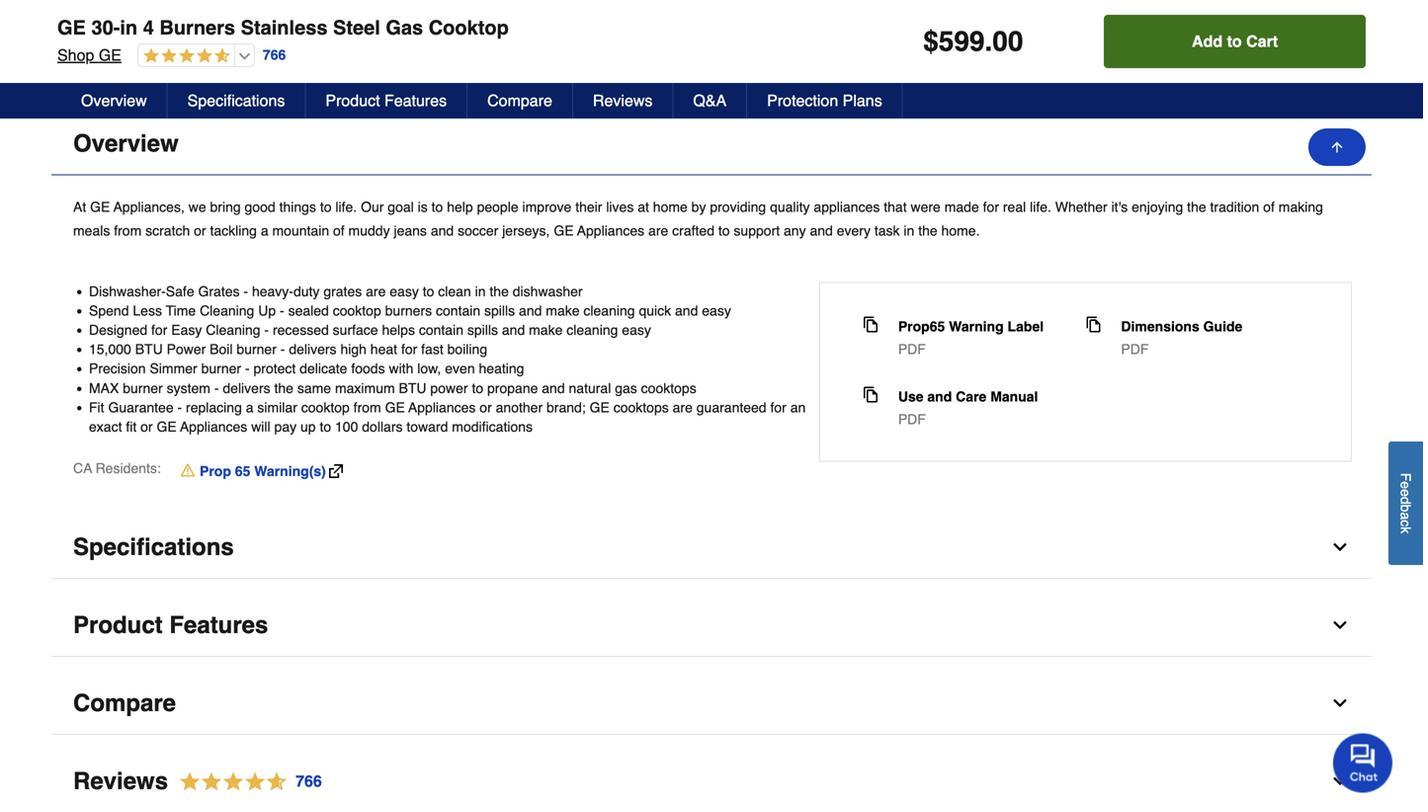 Task type: vqa. For each thing, say whether or not it's contained in the screenshot.
spills to the top
yes



Task type: describe. For each thing, give the bounding box(es) containing it.
2 horizontal spatial or
[[480, 400, 492, 415]]

power
[[430, 380, 468, 396]]

the left tradition
[[1187, 199, 1206, 215]]

any
[[784, 223, 806, 238]]

protection plans button
[[747, 83, 903, 119]]

ge down improve
[[554, 223, 574, 238]]

fast
[[421, 342, 443, 357]]

2 vertical spatial easy
[[622, 322, 651, 338]]

their
[[575, 199, 602, 215]]

home.
[[941, 223, 980, 238]]

low,
[[417, 361, 441, 377]]

65
[[235, 464, 250, 479]]

0 vertical spatial product features
[[326, 91, 447, 110]]

meals
[[73, 223, 110, 238]]

and down help
[[431, 223, 454, 238]]

propane
[[487, 380, 538, 396]]

burners
[[385, 303, 432, 319]]

that
[[884, 199, 907, 215]]

simmer
[[150, 361, 197, 377]]

good
[[245, 199, 275, 215]]

dishwasher-safe grates - heavy-duty grates are easy to clean in the dishwasher spend less time cleaning up - sealed cooktop burners contain spills and make cleaning quick and easy designed for easy cleaning - recessed surface helps contain spills and make cleaning easy 15,000 btu power boil burner - delivers high heat for fast boiling precision simmer burner - protect delicate foods with low, even heating max burner system - delivers the same maximum btu power to propane and natural gas cooktops fit guarantee - replacing a similar cooktop from ge appliances or another brand; ge cooktops are guaranteed for an exact fit or ge appliances will pay up to 100 dollars toward modifications
[[89, 283, 806, 435]]

0 vertical spatial compare button
[[468, 83, 573, 119]]

- up protect
[[280, 342, 285, 357]]

b
[[1398, 504, 1414, 512]]

providing
[[710, 199, 766, 215]]

with
[[389, 361, 413, 377]]

2 add to cart link from the left
[[278, 14, 467, 58]]

for up with
[[401, 342, 417, 357]]

plans
[[843, 91, 882, 110]]

$
[[923, 26, 939, 57]]

1 vertical spatial features
[[169, 612, 268, 639]]

natural
[[569, 380, 611, 396]]

document image for dimensions
[[1085, 317, 1101, 332]]

is
[[418, 199, 428, 215]]

2 life. from the left
[[1030, 199, 1051, 215]]

a inside button
[[1398, 512, 1414, 520]]

prop65 warning label link
[[898, 317, 1044, 336]]

0 vertical spatial easy
[[390, 283, 419, 299]]

0 horizontal spatial or
[[140, 419, 153, 435]]

1 vertical spatial contain
[[419, 322, 463, 338]]

protect
[[253, 361, 296, 377]]

shop ge
[[57, 46, 121, 64]]

manual
[[990, 389, 1038, 404]]

fit
[[89, 400, 104, 415]]

max
[[89, 380, 119, 396]]

0 vertical spatial cleaning
[[583, 303, 635, 319]]

in inside at ge appliances, we bring good things to life. our goal is to help people improve their lives at home by providing quality appliances that were made for real life. whether it's enjoying the tradition of making meals from scratch or tackling a mountain of muddy jeans and soccer jerseys, ge appliances are crafted to support any and every task in the home.
[[904, 223, 914, 238]]

document image for prop65
[[863, 317, 878, 332]]

dimensions guide pdf
[[1121, 319, 1242, 357]]

duty
[[293, 283, 320, 299]]

766 inside 4.6 stars image
[[296, 772, 322, 791]]

crafted
[[672, 223, 714, 238]]

dishwasher
[[513, 283, 583, 299]]

0 vertical spatial delivers
[[289, 342, 337, 357]]

support
[[734, 223, 780, 238]]

1 vertical spatial are
[[366, 283, 386, 299]]

surface
[[333, 322, 378, 338]]

the right clean
[[490, 283, 509, 299]]

another
[[496, 400, 543, 415]]

compare for topmost compare button
[[487, 91, 552, 110]]

1 e from the top
[[1398, 481, 1414, 489]]

to inside button
[[1227, 32, 1242, 50]]

100
[[335, 419, 358, 435]]

grates
[[198, 283, 240, 299]]

guaranteed
[[696, 400, 766, 415]]

guide
[[1203, 319, 1242, 334]]

system
[[167, 380, 210, 396]]

boiling
[[447, 342, 487, 357]]

brand;
[[546, 400, 586, 415]]

foods
[[351, 361, 385, 377]]

1 vertical spatial compare button
[[51, 673, 1372, 735]]

warning image
[[181, 463, 195, 478]]

and right the any
[[810, 223, 833, 238]]

chevron down image for compare
[[1330, 694, 1350, 714]]

at
[[73, 199, 86, 215]]

things
[[279, 199, 316, 215]]

0 vertical spatial specifications button
[[168, 83, 306, 119]]

prop 65 warning(s) link
[[181, 462, 343, 481]]

1 vertical spatial product features button
[[51, 595, 1372, 657]]

for inside at ge appliances, we bring good things to life. our goal is to help people improve their lives at home by providing quality appliances that were made for real life. whether it's enjoying the tradition of making meals from scratch or tackling a mountain of muddy jeans and soccer jerseys, ge appliances are crafted to support any and every task in the home.
[[983, 199, 999, 215]]

appliances
[[814, 199, 880, 215]]

pdf inside dimensions guide pdf
[[1121, 341, 1149, 357]]

0 vertical spatial 4.6 stars image
[[138, 47, 230, 66]]

high
[[340, 342, 367, 357]]

made
[[944, 199, 979, 215]]

0 vertical spatial cooktop
[[333, 303, 381, 319]]

in inside dishwasher-safe grates - heavy-duty grates are easy to clean in the dishwasher spend less time cleaning up - sealed cooktop burners contain spills and make cleaning quick and easy designed for easy cleaning - recessed surface helps contain spills and make cleaning easy 15,000 btu power boil burner - delivers high heat for fast boiling precision simmer burner - protect delicate foods with low, even heating max burner system - delivers the same maximum btu power to propane and natural gas cooktops fit guarantee - replacing a similar cooktop from ge appliances or another brand; ge cooktops are guaranteed for an exact fit or ge appliances will pay up to 100 dollars toward modifications
[[475, 283, 486, 299]]

at ge appliances, we bring good things to life. our goal is to help people improve their lives at home by providing quality appliances that were made for real life. whether it's enjoying the tradition of making meals from scratch or tackling a mountain of muddy jeans and soccer jerseys, ge appliances are crafted to support any and every task in the home.
[[73, 199, 1323, 238]]

f e e d b a c k
[[1398, 473, 1414, 534]]

- up the replacing
[[214, 380, 219, 396]]

ge down guarantee
[[157, 419, 177, 435]]

0 vertical spatial features
[[384, 91, 447, 110]]

dishwasher-
[[89, 283, 166, 299]]

compare for the bottom compare button
[[73, 690, 176, 717]]

dimensions
[[1121, 319, 1199, 334]]

jerseys,
[[502, 223, 550, 238]]

- down up
[[264, 322, 269, 338]]

muddy
[[348, 223, 390, 238]]

dollars
[[362, 419, 403, 435]]

grates
[[323, 283, 362, 299]]

soccer
[[458, 223, 498, 238]]

pdf inside use and care manual pdf
[[898, 411, 926, 427]]

product for bottommost product features button
[[73, 612, 163, 639]]

appliances,
[[113, 199, 185, 215]]

1 vertical spatial btu
[[399, 380, 426, 396]]

1 vertical spatial overview
[[73, 130, 179, 157]]

burners
[[159, 16, 235, 39]]

sealed
[[288, 303, 329, 319]]

1 vertical spatial specifications
[[73, 534, 234, 561]]

help
[[447, 199, 473, 215]]

k
[[1398, 527, 1414, 534]]

prop65
[[898, 319, 945, 334]]

1 vertical spatial appliances
[[408, 400, 476, 415]]

an
[[790, 400, 806, 415]]

clean
[[438, 283, 471, 299]]

ca residents:
[[73, 461, 161, 476]]

recessed
[[273, 322, 329, 338]]

cooktop
[[429, 16, 509, 39]]

delicate
[[300, 361, 347, 377]]

it's
[[1111, 199, 1128, 215]]

steel
[[333, 16, 380, 39]]

prop
[[200, 464, 231, 479]]

d
[[1398, 497, 1414, 504]]

dimensions guide link
[[1121, 317, 1242, 336]]

overview button down the shop ge
[[61, 83, 168, 119]]

- left protect
[[245, 361, 250, 377]]

pdf inside 'prop65 warning label pdf'
[[898, 341, 926, 357]]

0 vertical spatial cooktops
[[641, 380, 696, 396]]

1 vertical spatial easy
[[702, 303, 731, 319]]

same
[[297, 380, 331, 396]]

precision
[[89, 361, 146, 377]]

tackling
[[210, 223, 257, 238]]

chevron down image for reviews
[[1330, 772, 1350, 792]]



Task type: locate. For each thing, give the bounding box(es) containing it.
- right grates
[[243, 283, 248, 299]]

overview button down 'q&a'
[[51, 113, 1372, 175]]

exact
[[89, 419, 122, 435]]

1 add to cart link from the left
[[53, 14, 242, 58]]

0 vertical spatial spills
[[484, 303, 515, 319]]

link icon image
[[329, 465, 343, 478]]

of left the muddy
[[333, 223, 345, 238]]

0 horizontal spatial life.
[[335, 199, 357, 215]]

for left an
[[770, 400, 786, 415]]

0 horizontal spatial document image
[[863, 317, 878, 332]]

contain down clean
[[436, 303, 480, 319]]

2 chevron down image from the top
[[1330, 772, 1350, 792]]

0 vertical spatial a
[[261, 223, 268, 238]]

1 vertical spatial 766
[[296, 772, 322, 791]]

0 horizontal spatial btu
[[135, 342, 163, 357]]

pdf down prop65 on the right top of page
[[898, 341, 926, 357]]

to
[[140, 28, 153, 45], [365, 28, 377, 45], [1039, 28, 1051, 45], [1263, 28, 1276, 45], [1227, 32, 1242, 50], [320, 199, 332, 215], [431, 199, 443, 215], [718, 223, 730, 238], [423, 283, 434, 299], [472, 380, 483, 396], [320, 419, 331, 435]]

chevron down image left f e e d b a c k button
[[1330, 538, 1350, 557]]

use and care manual pdf
[[898, 389, 1038, 427]]

chevron down image
[[1330, 538, 1350, 557], [1330, 694, 1350, 714]]

a up k
[[1398, 512, 1414, 520]]

btu down with
[[399, 380, 426, 396]]

e up d
[[1398, 481, 1414, 489]]

of
[[1263, 199, 1275, 215], [333, 223, 345, 238]]

1 vertical spatial or
[[480, 400, 492, 415]]

overview down the shop ge
[[81, 91, 147, 110]]

1 horizontal spatial compare
[[487, 91, 552, 110]]

cooktops down gas
[[613, 400, 669, 415]]

0 horizontal spatial of
[[333, 223, 345, 238]]

enjoying
[[1132, 199, 1183, 215]]

chevron up image
[[1330, 134, 1350, 153]]

1 vertical spatial spills
[[467, 322, 498, 338]]

or down we
[[194, 223, 206, 238]]

cleaning left quick at left top
[[583, 303, 635, 319]]

0 vertical spatial or
[[194, 223, 206, 238]]

shop
[[57, 46, 94, 64]]

f
[[1398, 473, 1414, 481]]

add to cart link
[[53, 14, 242, 58], [278, 14, 467, 58], [952, 14, 1141, 58], [1177, 14, 1366, 58]]

appliances down lives
[[577, 223, 644, 238]]

appliances down power
[[408, 400, 476, 415]]

1 horizontal spatial of
[[1263, 199, 1275, 215]]

0 vertical spatial product features button
[[306, 83, 468, 119]]

2 horizontal spatial easy
[[702, 303, 731, 319]]

0 vertical spatial appliances
[[577, 223, 644, 238]]

life.
[[335, 199, 357, 215], [1030, 199, 1051, 215]]

0 vertical spatial burner
[[237, 342, 277, 357]]

tradition
[[1210, 199, 1259, 215]]

warning
[[949, 319, 1004, 334]]

are left guaranteed
[[673, 400, 693, 415]]

1 horizontal spatial life.
[[1030, 199, 1051, 215]]

0 vertical spatial 766
[[263, 47, 286, 63]]

0 horizontal spatial product
[[73, 612, 163, 639]]

modifications
[[452, 419, 533, 435]]

or right fit
[[140, 419, 153, 435]]

chevron down image for product features
[[1330, 616, 1350, 635]]

2 vertical spatial or
[[140, 419, 153, 435]]

2 horizontal spatial are
[[673, 400, 693, 415]]

1 horizontal spatial delivers
[[289, 342, 337, 357]]

pdf down use
[[898, 411, 926, 427]]

scratch
[[145, 223, 190, 238]]

599
[[939, 26, 985, 57]]

will
[[251, 419, 270, 435]]

maximum
[[335, 380, 395, 396]]

chevron down image
[[1330, 616, 1350, 635], [1330, 772, 1350, 792]]

are inside at ge appliances, we bring good things to life. our goal is to help people improve their lives at home by providing quality appliances that were made for real life. whether it's enjoying the tradition of making meals from scratch or tackling a mountain of muddy jeans and soccer jerseys, ge appliances are crafted to support any and every task in the home.
[[648, 223, 668, 238]]

product for product features button to the top
[[326, 91, 380, 110]]

real
[[1003, 199, 1026, 215]]

cleaning
[[583, 303, 635, 319], [566, 322, 618, 338]]

4
[[143, 16, 154, 39]]

ge down 30-
[[99, 46, 121, 64]]

3 add to cart link from the left
[[952, 14, 1141, 58]]

and inside use and care manual pdf
[[927, 389, 952, 404]]

chevron down image up the 'chat invite button' image
[[1330, 694, 1350, 714]]

0 horizontal spatial from
[[114, 223, 142, 238]]

are right grates
[[366, 283, 386, 299]]

less
[[133, 303, 162, 319]]

0 horizontal spatial a
[[246, 400, 254, 415]]

chevron down image for specifications
[[1330, 538, 1350, 557]]

0 horizontal spatial reviews
[[73, 768, 168, 795]]

toward
[[407, 419, 448, 435]]

from inside at ge appliances, we bring good things to life. our goal is to help people improve their lives at home by providing quality appliances that were made for real life. whether it's enjoying the tradition of making meals from scratch or tackling a mountain of muddy jeans and soccer jerseys, ge appliances are crafted to support any and every task in the home.
[[114, 223, 142, 238]]

document image
[[863, 317, 878, 332], [1085, 317, 1101, 332]]

1 vertical spatial chevron down image
[[1330, 772, 1350, 792]]

home
[[653, 199, 688, 215]]

whether
[[1055, 199, 1107, 215]]

time
[[166, 303, 196, 319]]

easy
[[390, 283, 419, 299], [702, 303, 731, 319], [622, 322, 651, 338]]

heating
[[479, 361, 524, 377]]

from down maximum
[[353, 400, 381, 415]]

of left making at the right
[[1263, 199, 1275, 215]]

4.6 stars image containing 766
[[168, 769, 323, 796]]

specifications down residents:
[[73, 534, 234, 561]]

or
[[194, 223, 206, 238], [480, 400, 492, 415], [140, 419, 153, 435]]

easy up burners
[[390, 283, 419, 299]]

our
[[361, 199, 384, 215]]

and right use
[[927, 389, 952, 404]]

delivers
[[289, 342, 337, 357], [223, 380, 270, 396]]

0 vertical spatial make
[[546, 303, 580, 319]]

ge down natural
[[590, 400, 610, 415]]

2 vertical spatial appliances
[[180, 419, 247, 435]]

2 horizontal spatial appliances
[[577, 223, 644, 238]]

0 horizontal spatial delivers
[[223, 380, 270, 396]]

0 vertical spatial reviews
[[593, 91, 653, 110]]

spend
[[89, 303, 129, 319]]

cleaning up the boil on the left
[[206, 322, 260, 338]]

add to cart
[[111, 28, 185, 45], [336, 28, 409, 45], [1010, 28, 1083, 45], [1234, 28, 1308, 45], [1192, 32, 1278, 50]]

ge up shop
[[57, 16, 86, 39]]

or inside at ge appliances, we bring good things to life. our goal is to help people improve their lives at home by providing quality appliances that were made for real life. whether it's enjoying the tradition of making meals from scratch or tackling a mountain of muddy jeans and soccer jerseys, ge appliances are crafted to support any and every task in the home.
[[194, 223, 206, 238]]

overview up appliances,
[[73, 130, 179, 157]]

1 vertical spatial cooktop
[[301, 400, 350, 415]]

2 horizontal spatial a
[[1398, 512, 1414, 520]]

the up similar
[[274, 380, 293, 396]]

protection
[[767, 91, 838, 110]]

add to cart inside button
[[1192, 32, 1278, 50]]

add
[[111, 28, 137, 45], [336, 28, 362, 45], [1010, 28, 1035, 45], [1234, 28, 1260, 45], [1192, 32, 1223, 50]]

pdf down dimensions
[[1121, 341, 1149, 357]]

1 vertical spatial burner
[[201, 361, 241, 377]]

a up will
[[246, 400, 254, 415]]

0 vertical spatial chevron down image
[[1330, 538, 1350, 557]]

by
[[691, 199, 706, 215]]

in right clean
[[475, 283, 486, 299]]

ca
[[73, 461, 92, 476]]

0 horizontal spatial product features
[[73, 612, 268, 639]]

0 vertical spatial product
[[326, 91, 380, 110]]

1 horizontal spatial in
[[475, 283, 486, 299]]

1 vertical spatial in
[[904, 223, 914, 238]]

1 horizontal spatial easy
[[622, 322, 651, 338]]

0 vertical spatial btu
[[135, 342, 163, 357]]

delivers up delicate
[[289, 342, 337, 357]]

specifications button
[[168, 83, 306, 119], [51, 517, 1372, 579]]

cooktops right gas
[[641, 380, 696, 396]]

-
[[243, 283, 248, 299], [280, 303, 284, 319], [264, 322, 269, 338], [280, 342, 285, 357], [245, 361, 250, 377], [214, 380, 219, 396], [177, 400, 182, 415]]

1 horizontal spatial a
[[261, 223, 268, 238]]

guarantee
[[108, 400, 174, 415]]

c
[[1398, 520, 1414, 527]]

btu up 'simmer'
[[135, 342, 163, 357]]

0 vertical spatial from
[[114, 223, 142, 238]]

1 horizontal spatial reviews
[[593, 91, 653, 110]]

document image left prop65 on the right top of page
[[863, 317, 878, 332]]

arrow up image
[[1329, 139, 1345, 155]]

easy right quick at left top
[[702, 303, 731, 319]]

1 horizontal spatial from
[[353, 400, 381, 415]]

helps
[[382, 322, 415, 338]]

0 horizontal spatial features
[[169, 612, 268, 639]]

pay
[[274, 419, 297, 435]]

goal
[[388, 199, 414, 215]]

- right up
[[280, 303, 284, 319]]

specifications down burners
[[187, 91, 285, 110]]

the down were
[[918, 223, 937, 238]]

appliances
[[577, 223, 644, 238], [408, 400, 476, 415], [180, 419, 247, 435]]

1 horizontal spatial product features
[[326, 91, 447, 110]]

1 vertical spatial compare
[[73, 690, 176, 717]]

1 vertical spatial reviews
[[73, 768, 168, 795]]

0 vertical spatial specifications
[[187, 91, 285, 110]]

e up b
[[1398, 489, 1414, 497]]

in right task
[[904, 223, 914, 238]]

cooktop up surface
[[333, 303, 381, 319]]

1 horizontal spatial are
[[648, 223, 668, 238]]

for left real
[[983, 199, 999, 215]]

gas
[[386, 16, 423, 39]]

chat invite button image
[[1333, 733, 1393, 793]]

cooktop down same
[[301, 400, 350, 415]]

- down system
[[177, 400, 182, 415]]

we
[[188, 199, 206, 215]]

cleaning down grates
[[200, 303, 254, 319]]

1 horizontal spatial or
[[194, 223, 206, 238]]

4.6 stars image
[[138, 47, 230, 66], [168, 769, 323, 796]]

2 chevron down image from the top
[[1330, 694, 1350, 714]]

burner up protect
[[237, 342, 277, 357]]

1 horizontal spatial appliances
[[408, 400, 476, 415]]

and up brand;
[[542, 380, 565, 396]]

0 vertical spatial cleaning
[[200, 303, 254, 319]]

ge right at at the top left
[[90, 199, 110, 215]]

cleaning up natural
[[566, 322, 618, 338]]

document image
[[863, 387, 878, 402]]

appliances inside at ge appliances, we bring good things to life. our goal is to help people improve their lives at home by providing quality appliances that were made for real life. whether it's enjoying the tradition of making meals from scratch or tackling a mountain of muddy jeans and soccer jerseys, ge appliances are crafted to support any and every task in the home.
[[577, 223, 644, 238]]

0 vertical spatial of
[[1263, 199, 1275, 215]]

0 horizontal spatial are
[[366, 283, 386, 299]]

1 vertical spatial cleaning
[[206, 322, 260, 338]]

delivers down protect
[[223, 380, 270, 396]]

document image left dimensions
[[1085, 317, 1101, 332]]

1 chevron down image from the top
[[1330, 616, 1350, 635]]

a down good
[[261, 223, 268, 238]]

add inside button
[[1192, 32, 1223, 50]]

0 horizontal spatial appliances
[[180, 419, 247, 435]]

protection plans
[[767, 91, 882, 110]]

are down home
[[648, 223, 668, 238]]

4 add to cart link from the left
[[1177, 14, 1366, 58]]

1 vertical spatial specifications button
[[51, 517, 1372, 579]]

0 vertical spatial contain
[[436, 303, 480, 319]]

1 vertical spatial product features
[[73, 612, 268, 639]]

up
[[300, 419, 316, 435]]

and
[[431, 223, 454, 238], [810, 223, 833, 238], [519, 303, 542, 319], [675, 303, 698, 319], [502, 322, 525, 338], [542, 380, 565, 396], [927, 389, 952, 404]]

1 vertical spatial product
[[73, 612, 163, 639]]

and up heating
[[502, 322, 525, 338]]

make
[[546, 303, 580, 319], [529, 322, 563, 338]]

0 horizontal spatial in
[[120, 16, 137, 39]]

easy down quick at left top
[[622, 322, 651, 338]]

label
[[1008, 319, 1044, 334]]

features
[[384, 91, 447, 110], [169, 612, 268, 639]]

2 vertical spatial a
[[1398, 512, 1414, 520]]

burner down the boil on the left
[[201, 361, 241, 377]]

heat
[[370, 342, 397, 357]]

residents:
[[95, 461, 161, 476]]

replacing
[[186, 400, 242, 415]]

burner up guarantee
[[123, 380, 163, 396]]

0 vertical spatial in
[[120, 16, 137, 39]]

$ 599 . 00
[[923, 26, 1023, 57]]

q&a
[[693, 91, 727, 110]]

from down appliances,
[[114, 223, 142, 238]]

0 horizontal spatial 766
[[263, 47, 286, 63]]

2 vertical spatial in
[[475, 283, 486, 299]]

and down dishwasher
[[519, 303, 542, 319]]

1 horizontal spatial features
[[384, 91, 447, 110]]

chevron down image inside compare button
[[1330, 694, 1350, 714]]

making
[[1279, 199, 1323, 215]]

2 horizontal spatial in
[[904, 223, 914, 238]]

task
[[874, 223, 900, 238]]

00
[[992, 26, 1023, 57]]

were
[[911, 199, 941, 215]]

in left "4"
[[120, 16, 137, 39]]

0 horizontal spatial compare
[[73, 690, 176, 717]]

life. left our
[[335, 199, 357, 215]]

a inside at ge appliances, we bring good things to life. our goal is to help people improve their lives at home by providing quality appliances that were made for real life. whether it's enjoying the tradition of making meals from scratch or tackling a mountain of muddy jeans and soccer jerseys, ge appliances are crafted to support any and every task in the home.
[[261, 223, 268, 238]]

reviews
[[593, 91, 653, 110], [73, 768, 168, 795]]

or up 'modifications' in the left bottom of the page
[[480, 400, 492, 415]]

a inside dishwasher-safe grates - heavy-duty grates are easy to clean in the dishwasher spend less time cleaning up - sealed cooktop burners contain spills and make cleaning quick and easy designed for easy cleaning - recessed surface helps contain spills and make cleaning easy 15,000 btu power boil burner - delivers high heat for fast boiling precision simmer burner - protect delicate foods with low, even heating max burner system - delivers the same maximum btu power to propane and natural gas cooktops fit guarantee - replacing a similar cooktop from ge appliances or another brand; ge cooktops are guaranteed for an exact fit or ge appliances will pay up to 100 dollars toward modifications
[[246, 400, 254, 415]]

ge up dollars
[[385, 400, 405, 415]]

the
[[1187, 199, 1206, 215], [918, 223, 937, 238], [490, 283, 509, 299], [274, 380, 293, 396]]

life. right real
[[1030, 199, 1051, 215]]

2 vertical spatial burner
[[123, 380, 163, 396]]

1 vertical spatial make
[[529, 322, 563, 338]]

contain up 'fast'
[[419, 322, 463, 338]]

2 e from the top
[[1398, 489, 1414, 497]]

add to cart button
[[1104, 15, 1366, 68]]

1 horizontal spatial product
[[326, 91, 380, 110]]

cart inside button
[[1246, 32, 1278, 50]]

product features
[[326, 91, 447, 110], [73, 612, 268, 639]]

quality
[[770, 199, 810, 215]]

1 vertical spatial a
[[246, 400, 254, 415]]

appliances down the replacing
[[180, 419, 247, 435]]

0 vertical spatial overview
[[81, 91, 147, 110]]

0 vertical spatial compare
[[487, 91, 552, 110]]

2 document image from the left
[[1085, 317, 1101, 332]]

1 document image from the left
[[863, 317, 878, 332]]

prop65 warning label pdf
[[898, 319, 1044, 357]]

1 life. from the left
[[335, 199, 357, 215]]

1 vertical spatial delivers
[[223, 380, 270, 396]]

0 horizontal spatial easy
[[390, 283, 419, 299]]

every
[[837, 223, 871, 238]]

and right quick at left top
[[675, 303, 698, 319]]

for
[[983, 199, 999, 215], [151, 322, 167, 338], [401, 342, 417, 357], [770, 400, 786, 415]]

people
[[477, 199, 518, 215]]

designed
[[89, 322, 147, 338]]

easy
[[171, 322, 202, 338]]

for down less
[[151, 322, 167, 338]]

1 vertical spatial from
[[353, 400, 381, 415]]

reviews button
[[573, 83, 673, 119]]

from inside dishwasher-safe grates - heavy-duty grates are easy to clean in the dishwasher spend less time cleaning up - sealed cooktop burners contain spills and make cleaning quick and easy designed for easy cleaning - recessed surface helps contain spills and make cleaning easy 15,000 btu power boil burner - delivers high heat for fast boiling precision simmer burner - protect delicate foods with low, even heating max burner system - delivers the same maximum btu power to propane and natural gas cooktops fit guarantee - replacing a similar cooktop from ge appliances or another brand; ge cooktops are guaranteed for an exact fit or ge appliances will pay up to 100 dollars toward modifications
[[353, 400, 381, 415]]

q&a button
[[673, 83, 747, 119]]

compare
[[487, 91, 552, 110], [73, 690, 176, 717]]

0 vertical spatial chevron down image
[[1330, 616, 1350, 635]]

1 vertical spatial cleaning
[[566, 322, 618, 338]]

2 vertical spatial are
[[673, 400, 693, 415]]

1 vertical spatial 4.6 stars image
[[168, 769, 323, 796]]

1 chevron down image from the top
[[1330, 538, 1350, 557]]

766
[[263, 47, 286, 63], [296, 772, 322, 791]]

reviews inside button
[[593, 91, 653, 110]]

gas
[[615, 380, 637, 396]]

1 vertical spatial cooktops
[[613, 400, 669, 415]]



